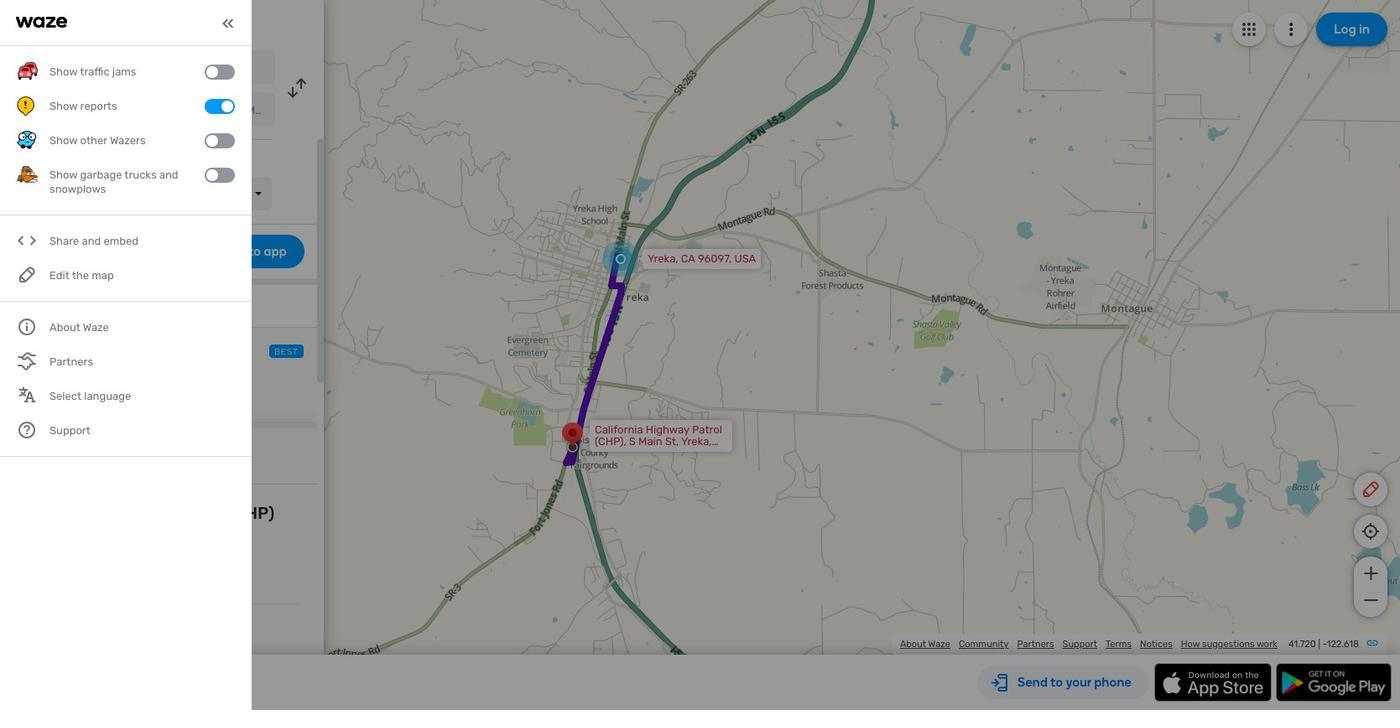 Task type: locate. For each thing, give the bounding box(es) containing it.
patrol down yreka ca 96097, usa
[[166, 103, 199, 117]]

pm inside 2:15 pm list box
[[213, 187, 228, 200]]

0 horizontal spatial ca
[[97, 63, 110, 75]]

s left main
[[629, 436, 636, 448]]

s inside california highway patrol (chp), s main st, yreka, california
[[629, 436, 636, 448]]

0 vertical spatial s
[[66, 366, 73, 380]]

5 min leave by 1:55 pm
[[47, 342, 172, 361]]

support link
[[1063, 639, 1098, 650]]

share and embed link
[[17, 224, 235, 259]]

current location image
[[17, 57, 37, 77]]

directions
[[154, 13, 224, 32]]

ca for yreka
[[97, 63, 110, 75]]

support
[[1063, 639, 1098, 650]]

share
[[50, 235, 79, 248]]

1 vertical spatial 5
[[56, 366, 63, 380]]

ca inside yreka ca 96097, usa
[[97, 63, 110, 75]]

patrol
[[166, 103, 199, 117], [692, 424, 723, 436], [174, 504, 224, 524]]

pencil image
[[1361, 480, 1381, 500]]

1:55
[[135, 347, 155, 359]]

california highway patrol (chp) down yreka ca 96097, usa
[[61, 103, 233, 117]]

usa
[[147, 63, 167, 75], [735, 253, 756, 265]]

122.618
[[1327, 639, 1360, 650]]

2:15
[[190, 187, 210, 200]]

patrol inside button
[[166, 103, 199, 117]]

1 horizontal spatial usa
[[735, 253, 756, 265]]

california
[[61, 103, 113, 117], [595, 424, 643, 436], [595, 447, 643, 460], [17, 504, 96, 524]]

ca
[[97, 63, 110, 75], [681, 253, 695, 265]]

point
[[63, 457, 91, 471]]

yreka ca 96097, usa
[[61, 61, 167, 76]]

1 horizontal spatial ca
[[681, 253, 695, 265]]

how suggestions work link
[[1181, 639, 1278, 650]]

highway down destination button
[[100, 504, 171, 524]]

(chp) inside button
[[201, 103, 233, 117]]

0 vertical spatial highway
[[116, 103, 163, 117]]

96097,
[[113, 63, 144, 75], [698, 253, 732, 265]]

0 horizontal spatial pm
[[158, 347, 172, 359]]

1 vertical spatial highway
[[646, 424, 690, 436]]

2:15 pm list box
[[180, 177, 272, 211]]

destination
[[116, 457, 178, 471]]

zoom out image
[[1361, 591, 1382, 611]]

patrol right st,
[[692, 424, 723, 436]]

5 up 2.6
[[56, 366, 63, 380]]

0 vertical spatial california highway patrol (chp)
[[61, 103, 233, 117]]

usa inside yreka ca 96097, usa
[[147, 63, 167, 75]]

5
[[47, 342, 56, 361], [56, 366, 63, 380]]

highway right (chp), on the left bottom of the page
[[646, 424, 690, 436]]

partners link
[[1018, 639, 1055, 650]]

california highway patrol (chp)
[[61, 103, 233, 117], [17, 504, 275, 524]]

patrol down destination button
[[174, 504, 224, 524]]

highway down yreka ca 96097, usa
[[116, 103, 163, 117]]

terms link
[[1106, 639, 1132, 650]]

1 vertical spatial yreka,
[[681, 436, 712, 448]]

0 horizontal spatial yreka,
[[648, 253, 679, 265]]

0 horizontal spatial usa
[[147, 63, 167, 75]]

about waze link
[[900, 639, 951, 650]]

0 horizontal spatial s
[[66, 366, 73, 380]]

notices link
[[1141, 639, 1173, 650]]

1 horizontal spatial yreka,
[[681, 436, 712, 448]]

and
[[82, 235, 101, 248]]

-
[[1323, 639, 1327, 650]]

yreka right current location "icon"
[[61, 61, 91, 76]]

1 horizontal spatial pm
[[213, 187, 228, 200]]

2 vertical spatial highway
[[100, 504, 171, 524]]

1 vertical spatial pm
[[158, 347, 172, 359]]

california highway patrol (chp), s main st, yreka, california
[[595, 424, 723, 460]]

0 vertical spatial 5
[[47, 342, 56, 361]]

yreka
[[61, 61, 91, 76], [75, 366, 106, 380]]

0 vertical spatial yreka,
[[648, 253, 679, 265]]

yreka inside the i-5 s yreka 2.6 miles
[[75, 366, 106, 380]]

highway
[[116, 103, 163, 117], [646, 424, 690, 436], [100, 504, 171, 524]]

0 horizontal spatial 96097,
[[113, 63, 144, 75]]

s
[[66, 366, 73, 380], [629, 436, 636, 448]]

pm right 2:15
[[213, 187, 228, 200]]

1 horizontal spatial s
[[629, 436, 636, 448]]

0 vertical spatial (chp)
[[201, 103, 233, 117]]

5 left min
[[47, 342, 56, 361]]

0 vertical spatial ca
[[97, 63, 110, 75]]

yreka up miles on the bottom
[[75, 366, 106, 380]]

min
[[59, 342, 85, 361]]

how
[[1181, 639, 1200, 650]]

0 vertical spatial usa
[[147, 63, 167, 75]]

96097, inside yreka ca 96097, usa
[[113, 63, 144, 75]]

41.720 | -122.618
[[1289, 639, 1360, 650]]

code image
[[17, 231, 38, 252]]

0 vertical spatial pm
[[213, 187, 228, 200]]

1 vertical spatial s
[[629, 436, 636, 448]]

about
[[900, 639, 927, 650]]

(chp)
[[201, 103, 233, 117], [228, 504, 275, 524]]

1
[[25, 344, 29, 358]]

2.6
[[47, 386, 63, 398]]

link image
[[1366, 637, 1380, 650]]

s right i-
[[66, 366, 73, 380]]

pm
[[213, 187, 228, 200], [158, 347, 172, 359]]

starting
[[17, 457, 60, 471]]

notices
[[1141, 639, 1173, 650]]

0 vertical spatial 96097,
[[113, 63, 144, 75]]

ca for yreka,
[[681, 253, 695, 265]]

california highway patrol (chp) down destination button
[[17, 504, 275, 524]]

starting point
[[17, 457, 91, 471]]

(chp),
[[595, 436, 627, 448]]

1 horizontal spatial 96097,
[[698, 253, 732, 265]]

yreka,
[[648, 253, 679, 265], [681, 436, 712, 448]]

0 vertical spatial patrol
[[166, 103, 199, 117]]

california highway patrol (chp) button
[[49, 92, 275, 126]]

1 vertical spatial 96097,
[[698, 253, 732, 265]]

1 vertical spatial usa
[[735, 253, 756, 265]]

1 vertical spatial yreka
[[75, 366, 106, 380]]

1 vertical spatial ca
[[681, 253, 695, 265]]

pm right the 1:55
[[158, 347, 172, 359]]

1 vertical spatial patrol
[[692, 424, 723, 436]]



Task type: vqa. For each thing, say whether or not it's contained in the screenshot.
Map
no



Task type: describe. For each thing, give the bounding box(es) containing it.
destination button
[[116, 457, 178, 484]]

5 inside the i-5 s yreka 2.6 miles
[[56, 366, 63, 380]]

community
[[959, 639, 1009, 650]]

partners
[[1018, 639, 1055, 650]]

embed
[[104, 235, 139, 248]]

patrol inside california highway patrol (chp), s main st, yreka, california
[[692, 424, 723, 436]]

yreka, inside california highway patrol (chp), s main st, yreka, california
[[681, 436, 712, 448]]

mon, dec 11
[[55, 187, 114, 200]]

work
[[1257, 639, 1278, 650]]

driving
[[100, 13, 151, 32]]

about waze community partners support terms notices how suggestions work
[[900, 639, 1278, 650]]

by
[[122, 347, 133, 359]]

leave
[[91, 347, 119, 359]]

2:15 pm
[[190, 187, 228, 200]]

2 vertical spatial patrol
[[174, 504, 224, 524]]

best
[[275, 347, 299, 358]]

highway inside california highway patrol (chp) button
[[116, 103, 163, 117]]

starting point button
[[17, 457, 91, 483]]

11
[[105, 187, 114, 200]]

41.720
[[1289, 639, 1317, 650]]

usa for yreka
[[147, 63, 167, 75]]

1 vertical spatial (chp)
[[228, 504, 275, 524]]

routes
[[13, 300, 49, 315]]

clock image
[[13, 149, 33, 169]]

i-
[[47, 366, 56, 380]]

california highway patrol (chp) inside california highway patrol (chp) button
[[61, 103, 233, 117]]

location image
[[17, 99, 37, 119]]

waze
[[929, 639, 951, 650]]

dec
[[82, 187, 102, 200]]

miles
[[66, 386, 96, 398]]

highway inside california highway patrol (chp), s main st, yreka, california
[[646, 424, 690, 436]]

1 vertical spatial california highway patrol (chp)
[[17, 504, 275, 524]]

s inside the i-5 s yreka 2.6 miles
[[66, 366, 73, 380]]

st,
[[665, 436, 679, 448]]

terms
[[1106, 639, 1132, 650]]

suggestions
[[1203, 639, 1255, 650]]

community link
[[959, 639, 1009, 650]]

usa for yreka,
[[735, 253, 756, 265]]

pm inside 5 min leave by 1:55 pm
[[158, 347, 172, 359]]

zoom in image
[[1361, 564, 1382, 584]]

96097, for yreka
[[113, 63, 144, 75]]

mon, dec 11 list box
[[45, 177, 171, 211]]

0 vertical spatial yreka
[[61, 61, 91, 76]]

i-5 s yreka 2.6 miles
[[47, 366, 106, 398]]

share and embed
[[50, 235, 139, 248]]

california inside button
[[61, 103, 113, 117]]

96097, for yreka,
[[698, 253, 732, 265]]

mon,
[[55, 187, 80, 200]]

main
[[639, 436, 663, 448]]

driving directions
[[100, 13, 224, 32]]

|
[[1319, 639, 1321, 650]]

yreka, ca 96097, usa
[[648, 253, 756, 265]]



